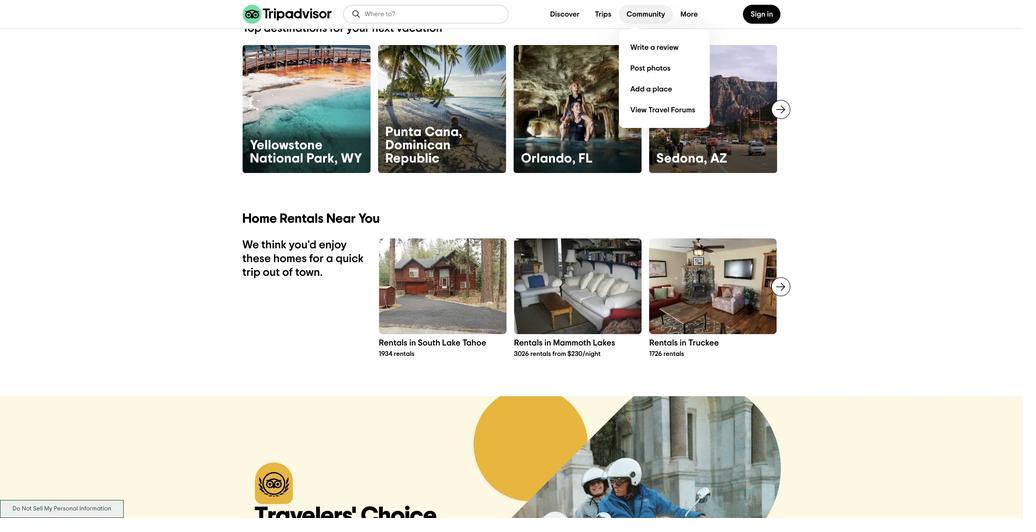 Task type: vqa. For each thing, say whether or not it's contained in the screenshot.
United
no



Task type: locate. For each thing, give the bounding box(es) containing it.
rentals right 1934
[[394, 351, 415, 357]]

0 horizontal spatial rentals
[[394, 351, 415, 357]]

rentals inside rentals in mammoth lakes 3026 rentals from $230/night
[[514, 339, 543, 347]]

sign in link
[[744, 5, 781, 24]]

sell
[[33, 506, 43, 512]]

add a place link
[[627, 79, 703, 100]]

a for add
[[647, 85, 651, 93]]

rentals inside rentals in south lake tahoe 1934 rentals
[[379, 339, 408, 347]]

in left mammoth
[[545, 339, 552, 347]]

for inside we think you'd enjoy these homes for a quick trip out of town.
[[309, 253, 324, 264]]

3 rentals from the left
[[664, 351, 685, 357]]

1 vertical spatial for
[[309, 253, 324, 264]]

dominican
[[386, 139, 451, 152]]

1 horizontal spatial rentals
[[531, 351, 551, 357]]

we
[[243, 239, 259, 251]]

discover
[[550, 10, 580, 18]]

next image
[[775, 104, 787, 115]]

a down enjoy
[[326, 253, 333, 264]]

for left the your
[[330, 23, 344, 34]]

write
[[631, 43, 649, 51]]

rentals right "1726"
[[664, 351, 685, 357]]

previous image
[[373, 281, 385, 292]]

south
[[418, 339, 441, 347]]

menu containing write a review
[[619, 29, 710, 128]]

sedona, az
[[657, 152, 728, 165]]

community
[[627, 10, 666, 18]]

orlando,
[[521, 152, 576, 165]]

trips button
[[588, 5, 619, 24]]

quick
[[336, 253, 364, 264]]

yellowstone national park, wy
[[250, 139, 363, 165]]

vacation
[[397, 23, 443, 34]]

None search field
[[344, 6, 508, 23]]

post photos link
[[627, 58, 703, 79]]

do not sell my personal information
[[13, 506, 111, 512]]

tahoe
[[463, 339, 487, 347]]

rentals inside "rentals in truckee 1726 rentals"
[[650, 339, 678, 347]]

home
[[243, 212, 277, 226]]

in left "truckee"
[[680, 339, 687, 347]]

rentals for rentals in south lake tahoe
[[379, 339, 408, 347]]

you
[[359, 212, 380, 226]]

more
[[681, 10, 698, 18]]

menu
[[619, 29, 710, 128]]

1 rentals from the left
[[394, 351, 415, 357]]

my
[[44, 506, 52, 512]]

0 horizontal spatial for
[[309, 253, 324, 264]]

personal
[[54, 506, 78, 512]]

a right add
[[647, 85, 651, 93]]

a right write
[[651, 43, 655, 51]]

more button
[[673, 5, 706, 24]]

1 horizontal spatial for
[[330, 23, 344, 34]]

a for write
[[651, 43, 655, 51]]

near
[[327, 212, 356, 226]]

2 vertical spatial a
[[326, 253, 333, 264]]

for up town.
[[309, 253, 324, 264]]

Search search field
[[365, 10, 500, 18]]

photos
[[647, 64, 671, 72]]

mammoth
[[553, 339, 591, 347]]

1726
[[650, 351, 662, 357]]

in
[[768, 10, 774, 18], [410, 339, 416, 347], [545, 339, 552, 347], [680, 339, 687, 347]]

top
[[243, 23, 262, 34]]

rentals up "1726"
[[650, 339, 678, 347]]

top destinations for your next vacation
[[243, 23, 443, 34]]

rentals up 3026
[[514, 339, 543, 347]]

rentals up 1934
[[379, 339, 408, 347]]

0 vertical spatial a
[[651, 43, 655, 51]]

in right sign
[[768, 10, 774, 18]]

lakes
[[593, 339, 615, 347]]

park,
[[307, 152, 338, 165]]

do not sell my personal information button
[[0, 500, 124, 518]]

2 rentals from the left
[[531, 351, 551, 357]]

write a review
[[631, 43, 679, 51]]

yellowstone national park, wy link
[[243, 45, 371, 173]]

place
[[653, 85, 673, 93]]

rentals up you'd
[[280, 212, 324, 226]]

tripadvisor image
[[243, 5, 332, 24]]

for
[[330, 23, 344, 34], [309, 253, 324, 264]]

rentals
[[394, 351, 415, 357], [531, 351, 551, 357], [664, 351, 685, 357]]

town.
[[295, 267, 323, 278]]

of
[[282, 267, 293, 278]]

1934
[[379, 351, 393, 357]]

truckee
[[689, 339, 719, 347]]

in inside rentals in mammoth lakes 3026 rentals from $230/night
[[545, 339, 552, 347]]

not
[[22, 506, 32, 512]]

1 vertical spatial a
[[647, 85, 651, 93]]

in left south at the left of page
[[410, 339, 416, 347]]

you'd
[[289, 239, 317, 251]]

a
[[651, 43, 655, 51], [647, 85, 651, 93], [326, 253, 333, 264]]

sedona, az link
[[649, 45, 777, 173]]

travel
[[649, 106, 670, 114]]

rentals left from
[[531, 351, 551, 357]]

2 horizontal spatial rentals
[[664, 351, 685, 357]]

in inside "rentals in truckee 1726 rentals"
[[680, 339, 687, 347]]

in for rentals in south lake tahoe
[[410, 339, 416, 347]]

in inside rentals in south lake tahoe 1934 rentals
[[410, 339, 416, 347]]

sign in
[[751, 10, 774, 18]]

rentals
[[280, 212, 324, 226], [379, 339, 408, 347], [514, 339, 543, 347], [650, 339, 678, 347]]

search image
[[352, 9, 361, 19]]



Task type: describe. For each thing, give the bounding box(es) containing it.
view
[[631, 106, 647, 114]]

orlando, fl
[[521, 152, 593, 165]]

community button
[[619, 5, 673, 24]]

in inside sign in link
[[768, 10, 774, 18]]

out
[[263, 267, 280, 278]]

national
[[250, 152, 304, 165]]

sign
[[751, 10, 766, 18]]

view travel forums link
[[627, 100, 703, 120]]

information
[[79, 506, 111, 512]]

do
[[13, 506, 20, 512]]

rentals inside rentals in south lake tahoe 1934 rentals
[[394, 351, 415, 357]]

punta
[[386, 126, 422, 139]]

fl
[[579, 152, 593, 165]]

trip
[[243, 267, 261, 278]]

next image
[[775, 281, 787, 292]]

previous image
[[237, 104, 248, 115]]

view travel forums
[[631, 106, 696, 114]]

rentals inside rentals in mammoth lakes 3026 rentals from $230/night
[[531, 351, 551, 357]]

these
[[243, 253, 271, 264]]

post
[[631, 64, 646, 72]]

rentals in truckee 1726 rentals
[[650, 339, 719, 357]]

0 vertical spatial for
[[330, 23, 344, 34]]

from
[[553, 351, 566, 357]]

your
[[347, 23, 370, 34]]

a inside we think you'd enjoy these homes for a quick trip out of town.
[[326, 253, 333, 264]]

orlando, fl link
[[514, 45, 642, 173]]

rentals for rentals in mammoth lakes
[[514, 339, 543, 347]]

yellowstone
[[250, 139, 323, 152]]

trips
[[595, 10, 612, 18]]

we think you'd enjoy these homes for a quick trip out of town.
[[243, 239, 364, 278]]

write a review link
[[627, 37, 703, 58]]

forums
[[671, 106, 696, 114]]

next
[[372, 23, 394, 34]]

sedona,
[[657, 152, 708, 165]]

rentals in south lake tahoe 1934 rentals
[[379, 339, 487, 357]]

discover button
[[543, 5, 588, 24]]

punta cana, dominican republic link
[[378, 45, 506, 173]]

rentals for rentals in truckee
[[650, 339, 678, 347]]

rentals inside "rentals in truckee 1726 rentals"
[[664, 351, 685, 357]]

rentals in mammoth lakes 3026 rentals from $230/night
[[514, 339, 615, 357]]

punta cana, dominican republic
[[386, 126, 463, 165]]

in for rentals in truckee
[[680, 339, 687, 347]]

home rentals near you
[[243, 212, 380, 226]]

homes
[[273, 253, 307, 264]]

cana,
[[425, 126, 463, 139]]

destinations
[[264, 23, 327, 34]]

wy
[[341, 152, 363, 165]]

in for rentals in mammoth lakes
[[545, 339, 552, 347]]

az
[[711, 152, 728, 165]]

add a place
[[631, 85, 673, 93]]

$230/night
[[568, 351, 601, 357]]

republic
[[386, 152, 440, 165]]

post photos
[[631, 64, 671, 72]]

think
[[261, 239, 287, 251]]

3026
[[514, 351, 529, 357]]

add
[[631, 85, 645, 93]]

lake
[[442, 339, 461, 347]]

review
[[657, 43, 679, 51]]

enjoy
[[319, 239, 347, 251]]



